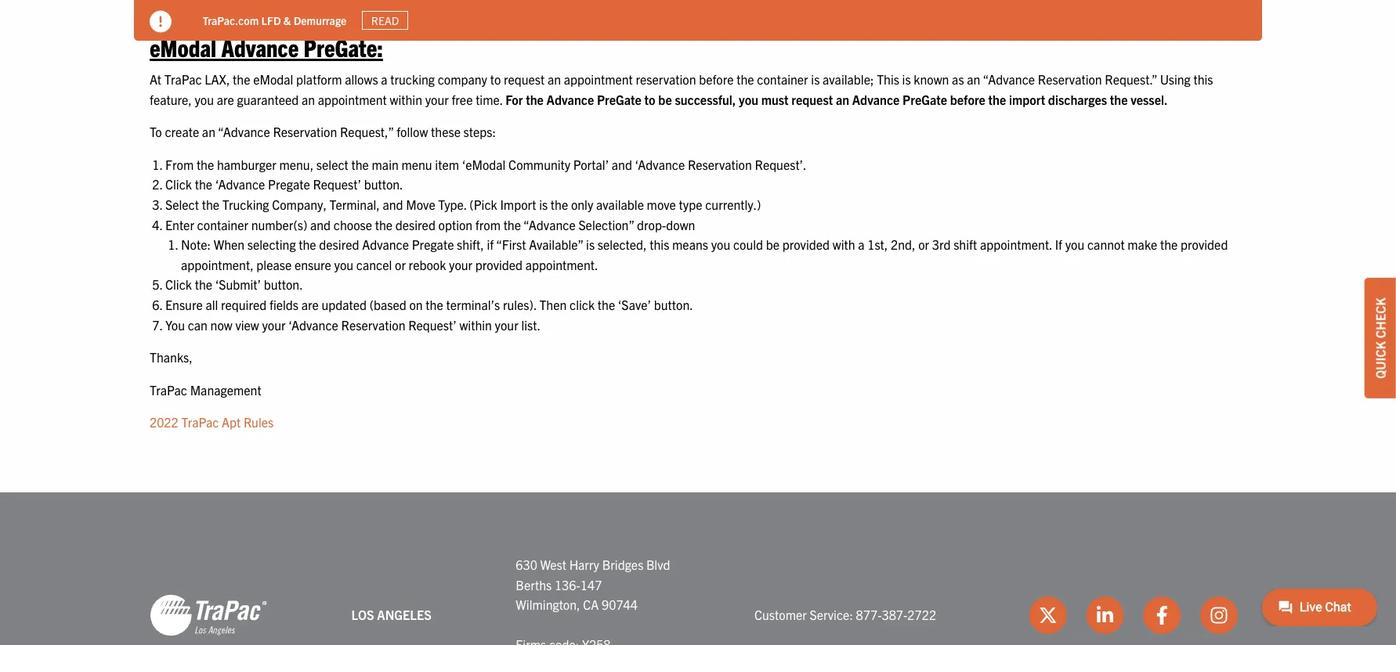 Task type: vqa. For each thing, say whether or not it's contained in the screenshot.
bottommost within
yes



Task type: describe. For each thing, give the bounding box(es) containing it.
can
[[188, 317, 208, 333]]

demurrage
[[294, 13, 347, 27]]

from
[[165, 157, 194, 172]]

menu,
[[279, 157, 314, 172]]

trapac.com lfd & demurrage
[[203, 13, 347, 27]]

be inside from the hamburger menu, select the main menu item 'emodal community portal' and 'advance reservation request'. click the 'advance pregate request' button. select the trucking company, terminal, and move type. (pick import is the only available move type currently.) enter container number(s) and choose the desired option from the "advance selection" drop-down note: when selecting the desired advance pregate shift, if "first available" is selected, this means you could be provided with a 1st, 2nd, or 3rd shift appointment. if you cannot make the provided appointment, please ensure you cancel or rebook your provided appointment. click the 'submit' button. ensure all required fields are updated (based on the terminal's rules). then click the 'save' button. you can now view your 'advance reservation request' within your list.
[[766, 237, 780, 253]]

los
[[352, 607, 374, 623]]

if
[[487, 237, 494, 253]]

appointment,
[[181, 257, 254, 273]]

2 vertical spatial 'advance
[[289, 317, 339, 333]]

down
[[666, 217, 696, 233]]

known
[[914, 71, 950, 87]]

menu
[[402, 157, 432, 172]]

136-
[[555, 577, 581, 593]]

are inside at trapac lax, the emodal platform allows a trucking company to request an appointment reservation before the container is available; this is known as an "advance reservation request." using this feature, you are guaranteed an appointment within your free time.
[[217, 91, 234, 107]]

cancel
[[356, 257, 392, 273]]

0 horizontal spatial "advance
[[218, 124, 270, 140]]

management
[[190, 382, 262, 398]]

rebook
[[409, 257, 446, 273]]

0 vertical spatial be
[[659, 91, 672, 107]]

877-
[[856, 607, 882, 623]]

reservation inside at trapac lax, the emodal platform allows a trucking company to request an appointment reservation before the container is available; this is known as an "advance reservation request." using this feature, you are guaranteed an appointment within your free time.
[[1038, 71, 1103, 87]]

when
[[214, 237, 245, 253]]

thanks,
[[150, 350, 193, 365]]

for the advance pregate to be successful, you must request an advance pregate before the import discharges the vessel.
[[506, 91, 1171, 107]]

terminal's
[[446, 297, 500, 313]]

1 vertical spatial appointment.
[[526, 257, 598, 273]]

advance down this
[[853, 91, 900, 107]]

terminal,
[[330, 197, 380, 212]]

lfd
[[262, 13, 282, 27]]

enter
[[165, 217, 194, 233]]

using
[[1161, 71, 1191, 87]]

as
[[952, 71, 965, 87]]

only
[[571, 197, 594, 212]]

to inside at trapac lax, the emodal platform allows a trucking company to request an appointment reservation before the container is available; this is known as an "advance reservation request." using this feature, you are guaranteed an appointment within your free time.
[[490, 71, 501, 87]]

option
[[439, 217, 473, 233]]

means
[[673, 237, 709, 253]]

from
[[476, 217, 501, 233]]

2 horizontal spatial and
[[612, 157, 633, 172]]

then
[[540, 297, 567, 313]]

1 vertical spatial or
[[395, 257, 406, 273]]

advance inside from the hamburger menu, select the main menu item 'emodal community portal' and 'advance reservation request'. click the 'advance pregate request' button. select the trucking company, terminal, and move type. (pick import is the only available move type currently.) enter container number(s) and choose the desired option from the "advance selection" drop-down note: when selecting the desired advance pregate shift, if "first available" is selected, this means you could be provided with a 1st, 2nd, or 3rd shift appointment. if you cannot make the provided appointment, please ensure you cancel or rebook your provided appointment. click the 'submit' button. ensure all required fields are updated (based on the terminal's rules). then click the 'save' button. you can now view your 'advance reservation request' within your list.
[[362, 237, 409, 253]]

at
[[150, 71, 161, 87]]

quick
[[1373, 342, 1389, 379]]

read
[[372, 13, 400, 27]]

0 vertical spatial or
[[919, 237, 930, 253]]

is right import
[[539, 197, 548, 212]]

pregate:
[[304, 31, 383, 62]]

berths
[[516, 577, 552, 593]]

available;
[[823, 71, 874, 87]]

main
[[372, 157, 399, 172]]

item
[[435, 157, 459, 172]]

on
[[410, 297, 423, 313]]

required
[[221, 297, 267, 313]]

request."
[[1106, 71, 1158, 87]]

company,
[[272, 197, 327, 212]]

rules
[[244, 415, 274, 431]]

0 horizontal spatial emodal
[[150, 31, 217, 62]]

allows
[[345, 71, 378, 87]]

you left cancel
[[334, 257, 354, 273]]

3rd
[[933, 237, 951, 253]]

create
[[165, 124, 199, 140]]

your inside at trapac lax, the emodal platform allows a trucking company to request an appointment reservation before the container is available; this is known as an "advance reservation request." using this feature, you are guaranteed an appointment within your free time.
[[425, 91, 449, 107]]

feature,
[[150, 91, 192, 107]]

could
[[734, 237, 764, 253]]

apt
[[222, 415, 241, 431]]

1 pregate from the left
[[597, 91, 642, 107]]

1 horizontal spatial appointment
[[564, 71, 633, 87]]

trucking
[[222, 197, 269, 212]]

at trapac lax, the emodal platform allows a trucking company to request an appointment reservation before the container is available; this is known as an "advance reservation request." using this feature, you are guaranteed an appointment within your free time.
[[150, 71, 1214, 107]]

shift,
[[457, 237, 484, 253]]

reservation up the menu, at left top
[[273, 124, 337, 140]]

"advance inside from the hamburger menu, select the main menu item 'emodal community portal' and 'advance reservation request'. click the 'advance pregate request' button. select the trucking company, terminal, and move type. (pick import is the only available move type currently.) enter container number(s) and choose the desired option from the "advance selection" drop-down note: when selecting the desired advance pregate shift, if "first available" is selected, this means you could be provided with a 1st, 2nd, or 3rd shift appointment. if you cannot make the provided appointment, please ensure you cancel or rebook your provided appointment. click the 'submit' button. ensure all required fields are updated (based on the terminal's rules). then click the 'save' button. you can now view your 'advance reservation request' within your list.
[[524, 217, 576, 233]]

147
[[581, 577, 602, 593]]

these
[[431, 124, 461, 140]]

all
[[206, 297, 218, 313]]

portal'
[[574, 157, 609, 172]]

1 vertical spatial request'
[[408, 317, 457, 333]]

solid image
[[150, 11, 172, 33]]

1 horizontal spatial request
[[792, 91, 833, 107]]

lax,
[[205, 71, 230, 87]]

emodal advance pregate: main content
[[134, 0, 1263, 446]]

trapac management
[[150, 382, 262, 398]]

request,"
[[340, 124, 394, 140]]

you
[[165, 317, 185, 333]]

number(s)
[[251, 217, 307, 233]]

selecting
[[248, 237, 296, 253]]

2 pregate from the left
[[903, 91, 948, 107]]

selection"
[[579, 217, 634, 233]]

import
[[1010, 91, 1046, 107]]

your down fields
[[262, 317, 286, 333]]

0 horizontal spatial request'
[[313, 177, 361, 192]]

2 click from the top
[[165, 277, 192, 293]]

you right if
[[1066, 237, 1085, 253]]

'submit'
[[215, 277, 261, 293]]

advance down lfd at the left
[[221, 31, 299, 62]]

from the hamburger menu, select the main menu item 'emodal community portal' and 'advance reservation request'. click the 'advance pregate request' button. select the trucking company, terminal, and move type. (pick import is the only available move type currently.) enter container number(s) and choose the desired option from the "advance selection" drop-down note: when selecting the desired advance pregate shift, if "first available" is selected, this means you could be provided with a 1st, 2nd, or 3rd shift appointment. if you cannot make the provided appointment, please ensure you cancel or rebook your provided appointment. click the 'submit' button. ensure all required fields are updated (based on the terminal's rules). then click the 'save' button. you can now view your 'advance reservation request' within your list.
[[165, 157, 1229, 333]]

select
[[317, 157, 349, 172]]

reservation down (based
[[341, 317, 406, 333]]

(based
[[370, 297, 407, 313]]

"advance inside at trapac lax, the emodal platform allows a trucking company to request an appointment reservation before the container is available; this is known as an "advance reservation request." using this feature, you are guaranteed an appointment within your free time.
[[983, 71, 1036, 87]]

to create an "advance reservation request," follow these steps:
[[150, 124, 496, 140]]

cannot
[[1088, 237, 1125, 253]]

2nd,
[[891, 237, 916, 253]]

1 vertical spatial pregate
[[412, 237, 454, 253]]

630
[[516, 557, 538, 573]]

guaranteed
[[237, 91, 299, 107]]

is up for the advance pregate to be successful, you must request an advance pregate before the import discharges the vessel.
[[812, 71, 820, 87]]

0 horizontal spatial appointment
[[318, 91, 387, 107]]



Task type: locate. For each thing, give the bounding box(es) containing it.
0 horizontal spatial are
[[217, 91, 234, 107]]

1 vertical spatial container
[[197, 217, 248, 233]]

drop-
[[637, 217, 666, 233]]

1 horizontal spatial button.
[[364, 177, 403, 192]]

emodal inside at trapac lax, the emodal platform allows a trucking company to request an appointment reservation before the container is available; this is known as an "advance reservation request." using this feature, you are guaranteed an appointment within your free time.
[[253, 71, 293, 87]]

this
[[1194, 71, 1214, 87], [650, 237, 670, 253]]

reservation up discharges
[[1038, 71, 1103, 87]]

be down reservation
[[659, 91, 672, 107]]

select
[[165, 197, 199, 212]]

1 vertical spatial this
[[650, 237, 670, 253]]

within down trucking
[[390, 91, 422, 107]]

if
[[1056, 237, 1063, 253]]

provided right make
[[1181, 237, 1229, 253]]

this inside at trapac lax, the emodal platform allows a trucking company to request an appointment reservation before the container is available; this is known as an "advance reservation request." using this feature, you are guaranteed an appointment within your free time.
[[1194, 71, 1214, 87]]

request
[[504, 71, 545, 87], [792, 91, 833, 107]]

advance up cancel
[[362, 237, 409, 253]]

1 horizontal spatial provided
[[783, 237, 830, 253]]

within down terminal's
[[460, 317, 492, 333]]

1 vertical spatial within
[[460, 317, 492, 333]]

container up when
[[197, 217, 248, 233]]

2 vertical spatial trapac
[[181, 415, 219, 431]]

2 horizontal spatial provided
[[1181, 237, 1229, 253]]

button. right 'save'
[[654, 297, 694, 313]]

advance
[[221, 31, 299, 62], [547, 91, 594, 107], [853, 91, 900, 107], [362, 237, 409, 253]]

0 horizontal spatial pregate
[[268, 177, 310, 192]]

appointment.
[[981, 237, 1053, 253], [526, 257, 598, 273]]

updated
[[322, 297, 367, 313]]

1 vertical spatial desired
[[319, 237, 359, 253]]

reservation up currently.)
[[688, 157, 752, 172]]

"advance up import
[[983, 71, 1036, 87]]

2 vertical spatial and
[[310, 217, 331, 233]]

and down company,
[[310, 217, 331, 233]]

1 horizontal spatial emodal
[[253, 71, 293, 87]]

trapac for 2022
[[181, 415, 219, 431]]

0 vertical spatial emodal
[[150, 31, 217, 62]]

request up for
[[504, 71, 545, 87]]

1 vertical spatial emodal
[[253, 71, 293, 87]]

1 horizontal spatial "advance
[[524, 217, 576, 233]]

los angeles
[[352, 607, 432, 623]]

this inside from the hamburger menu, select the main menu item 'emodal community portal' and 'advance reservation request'. click the 'advance pregate request' button. select the trucking company, terminal, and move type. (pick import is the only available move type currently.) enter container number(s) and choose the desired option from the "advance selection" drop-down note: when selecting the desired advance pregate shift, if "first available" is selected, this means you could be provided with a 1st, 2nd, or 3rd shift appointment. if you cannot make the provided appointment, please ensure you cancel or rebook your provided appointment. click the 'submit' button. ensure all required fields are updated (based on the terminal's rules). then click the 'save' button. you can now view your 'advance reservation request' within your list.
[[650, 237, 670, 253]]

1 horizontal spatial or
[[919, 237, 930, 253]]

emodal up at at left top
[[150, 31, 217, 62]]

1 vertical spatial "advance
[[218, 124, 270, 140]]

your down shift,
[[449, 257, 473, 273]]

0 horizontal spatial within
[[390, 91, 422, 107]]

0 vertical spatial request
[[504, 71, 545, 87]]

0 horizontal spatial pregate
[[597, 91, 642, 107]]

0 horizontal spatial desired
[[319, 237, 359, 253]]

this right using
[[1194, 71, 1214, 87]]

1 horizontal spatial request'
[[408, 317, 457, 333]]

available
[[597, 197, 644, 212]]

2722
[[908, 607, 937, 623]]

are down lax,
[[217, 91, 234, 107]]

you
[[195, 91, 214, 107], [739, 91, 759, 107], [711, 237, 731, 253], [1066, 237, 1085, 253], [334, 257, 354, 273]]

pregate down reservation
[[597, 91, 642, 107]]

0 horizontal spatial provided
[[476, 257, 523, 273]]

move
[[647, 197, 676, 212]]

0 vertical spatial desired
[[396, 217, 436, 233]]

0 vertical spatial appointment.
[[981, 237, 1053, 253]]

1 vertical spatial click
[[165, 277, 192, 293]]

trapac left apt
[[181, 415, 219, 431]]

0 horizontal spatial or
[[395, 257, 406, 273]]

and left move
[[383, 197, 403, 212]]

request' down on
[[408, 317, 457, 333]]

'advance down fields
[[289, 317, 339, 333]]

request right "must"
[[792, 91, 833, 107]]

appointment. down "available""
[[526, 257, 598, 273]]

click
[[570, 297, 595, 313]]

platform
[[296, 71, 342, 87]]

0 vertical spatial 'advance
[[635, 157, 685, 172]]

0 horizontal spatial appointment.
[[526, 257, 598, 273]]

1 vertical spatial appointment
[[318, 91, 387, 107]]

advance right for
[[547, 91, 594, 107]]

'advance
[[635, 157, 685, 172], [215, 177, 265, 192], [289, 317, 339, 333]]

you left could
[[711, 237, 731, 253]]

request inside at trapac lax, the emodal platform allows a trucking company to request an appointment reservation before the container is available; this is known as an "advance reservation request." using this feature, you are guaranteed an appointment within your free time.
[[504, 71, 545, 87]]

bridges
[[603, 557, 644, 573]]

pregate
[[597, 91, 642, 107], [903, 91, 948, 107]]

please
[[257, 257, 292, 273]]

desired down choose
[[319, 237, 359, 253]]

0 vertical spatial within
[[390, 91, 422, 107]]

appointment down allows
[[318, 91, 387, 107]]

appointment left reservation
[[564, 71, 633, 87]]

1 horizontal spatial appointment.
[[981, 237, 1053, 253]]

0 horizontal spatial this
[[650, 237, 670, 253]]

0 horizontal spatial container
[[197, 217, 248, 233]]

rules).
[[503, 297, 537, 313]]

choose
[[334, 217, 372, 233]]

harry
[[570, 557, 600, 573]]

1st,
[[868, 237, 888, 253]]

1 vertical spatial to
[[645, 91, 656, 107]]

desired down move
[[396, 217, 436, 233]]

1 horizontal spatial desired
[[396, 217, 436, 233]]

is right this
[[903, 71, 911, 87]]

click down "from"
[[165, 177, 192, 192]]

a right allows
[[381, 71, 388, 87]]

(pick
[[470, 197, 498, 212]]

1 horizontal spatial pregate
[[903, 91, 948, 107]]

are right fields
[[302, 297, 319, 313]]

1 horizontal spatial be
[[766, 237, 780, 253]]

0 vertical spatial pregate
[[268, 177, 310, 192]]

0 horizontal spatial before
[[699, 71, 734, 87]]

before inside at trapac lax, the emodal platform allows a trucking company to request an appointment reservation before the container is available; this is known as an "advance reservation request." using this feature, you are guaranteed an appointment within your free time.
[[699, 71, 734, 87]]

request'.
[[755, 157, 807, 172]]

container up "must"
[[757, 71, 809, 87]]

button. up fields
[[264, 277, 303, 293]]

is
[[812, 71, 820, 87], [903, 71, 911, 87], [539, 197, 548, 212], [586, 237, 595, 253]]

request' down select
[[313, 177, 361, 192]]

0 vertical spatial before
[[699, 71, 734, 87]]

before up successful,
[[699, 71, 734, 87]]

customer
[[755, 607, 807, 623]]

within inside from the hamburger menu, select the main menu item 'emodal community portal' and 'advance reservation request'. click the 'advance pregate request' button. select the trucking company, terminal, and move type. (pick import is the only available move type currently.) enter container number(s) and choose the desired option from the "advance selection" drop-down note: when selecting the desired advance pregate shift, if "first available" is selected, this means you could be provided with a 1st, 2nd, or 3rd shift appointment. if you cannot make the provided appointment, please ensure you cancel or rebook your provided appointment. click the 'submit' button. ensure all required fields are updated (based on the terminal's rules). then click the 'save' button. you can now view your 'advance reservation request' within your list.
[[460, 317, 492, 333]]

time.
[[476, 91, 503, 107]]

0 horizontal spatial and
[[310, 217, 331, 233]]

0 vertical spatial click
[[165, 177, 192, 192]]

0 horizontal spatial be
[[659, 91, 672, 107]]

provided left with
[[783, 237, 830, 253]]

to down reservation
[[645, 91, 656, 107]]

0 vertical spatial this
[[1194, 71, 1214, 87]]

must
[[762, 91, 789, 107]]

trapac down thanks,
[[150, 382, 187, 398]]

1 vertical spatial a
[[859, 237, 865, 253]]

footer containing 630 west harry bridges blvd
[[0, 493, 1397, 646]]

discharges
[[1049, 91, 1108, 107]]

ensure
[[295, 257, 331, 273]]

2022
[[150, 415, 179, 431]]

before
[[699, 71, 734, 87], [951, 91, 986, 107]]

desired
[[396, 217, 436, 233], [319, 237, 359, 253]]

1 vertical spatial be
[[766, 237, 780, 253]]

trucking
[[391, 71, 435, 87]]

90744
[[602, 597, 638, 613]]

0 vertical spatial trapac
[[164, 71, 202, 87]]

you down lax,
[[195, 91, 214, 107]]

emodal advance pregate:
[[150, 31, 383, 62]]

1 horizontal spatial container
[[757, 71, 809, 87]]

1 horizontal spatial before
[[951, 91, 986, 107]]

'advance up the trucking
[[215, 177, 265, 192]]

1 vertical spatial request
[[792, 91, 833, 107]]

pregate down known
[[903, 91, 948, 107]]

1 vertical spatial button.
[[264, 277, 303, 293]]

trapac for at
[[164, 71, 202, 87]]

1 vertical spatial are
[[302, 297, 319, 313]]

available"
[[529, 237, 584, 253]]

2 vertical spatial button.
[[654, 297, 694, 313]]

1 vertical spatial and
[[383, 197, 403, 212]]

2022 trapac apt rules link
[[150, 415, 274, 431]]

1 horizontal spatial are
[[302, 297, 319, 313]]

the
[[233, 71, 250, 87], [737, 71, 755, 87], [526, 91, 544, 107], [989, 91, 1007, 107], [1111, 91, 1128, 107], [197, 157, 214, 172], [352, 157, 369, 172], [195, 177, 212, 192], [202, 197, 220, 212], [551, 197, 568, 212], [375, 217, 393, 233], [504, 217, 521, 233], [299, 237, 316, 253], [1161, 237, 1178, 253], [195, 277, 212, 293], [426, 297, 443, 313], [598, 297, 615, 313]]

2 horizontal spatial button.
[[654, 297, 694, 313]]

this down drop-
[[650, 237, 670, 253]]

0 vertical spatial container
[[757, 71, 809, 87]]

a inside from the hamburger menu, select the main menu item 'emodal community portal' and 'advance reservation request'. click the 'advance pregate request' button. select the trucking company, terminal, and move type. (pick import is the only available move type currently.) enter container number(s) and choose the desired option from the "advance selection" drop-down note: when selecting the desired advance pregate shift, if "first available" is selected, this means you could be provided with a 1st, 2nd, or 3rd shift appointment. if you cannot make the provided appointment, please ensure you cancel or rebook your provided appointment. click the 'submit' button. ensure all required fields are updated (based on the terminal's rules). then click the 'save' button. you can now view your 'advance reservation request' within your list.
[[859, 237, 865, 253]]

trapac inside at trapac lax, the emodal platform allows a trucking company to request an appointment reservation before the container is available; this is known as an "advance reservation request." using this feature, you are guaranteed an appointment within your free time.
[[164, 71, 202, 87]]

click up ensure
[[165, 277, 192, 293]]

angeles
[[377, 607, 432, 623]]

note:
[[181, 237, 211, 253]]

within inside at trapac lax, the emodal platform allows a trucking company to request an appointment reservation before the container is available; this is known as an "advance reservation request." using this feature, you are guaranteed an appointment within your free time.
[[390, 91, 422, 107]]

"advance up "available""
[[524, 217, 576, 233]]

0 horizontal spatial 'advance
[[215, 177, 265, 192]]

0 horizontal spatial button.
[[264, 277, 303, 293]]

an
[[548, 71, 561, 87], [967, 71, 981, 87], [302, 91, 315, 107], [836, 91, 850, 107], [202, 124, 216, 140]]

"advance
[[983, 71, 1036, 87], [218, 124, 270, 140], [524, 217, 576, 233]]

trapac up feature,
[[164, 71, 202, 87]]

1 vertical spatial 'advance
[[215, 177, 265, 192]]

west
[[541, 557, 567, 573]]

before down as
[[951, 91, 986, 107]]

"advance up hamburger
[[218, 124, 270, 140]]

los angeles image
[[150, 594, 267, 638]]

0 horizontal spatial request
[[504, 71, 545, 87]]

0 vertical spatial button.
[[364, 177, 403, 192]]

1 horizontal spatial 'advance
[[289, 317, 339, 333]]

&
[[284, 13, 292, 27]]

1 horizontal spatial a
[[859, 237, 865, 253]]

and
[[612, 157, 633, 172], [383, 197, 403, 212], [310, 217, 331, 233]]

'advance up move
[[635, 157, 685, 172]]

import
[[500, 197, 537, 212]]

community
[[509, 157, 571, 172]]

fields
[[270, 297, 299, 313]]

0 vertical spatial appointment
[[564, 71, 633, 87]]

you inside at trapac lax, the emodal platform allows a trucking company to request an appointment reservation before the container is available; this is known as an "advance reservation request." using this feature, you are guaranteed an appointment within your free time.
[[195, 91, 214, 107]]

your left free
[[425, 91, 449, 107]]

appointment
[[564, 71, 633, 87], [318, 91, 387, 107]]

0 horizontal spatial a
[[381, 71, 388, 87]]

within
[[390, 91, 422, 107], [460, 317, 492, 333]]

appointment. left if
[[981, 237, 1053, 253]]

1 vertical spatial before
[[951, 91, 986, 107]]

quick check link
[[1365, 278, 1397, 399]]

trapac
[[164, 71, 202, 87], [150, 382, 187, 398], [181, 415, 219, 431]]

emodal up 'guaranteed'
[[253, 71, 293, 87]]

view
[[235, 317, 259, 333]]

1 horizontal spatial and
[[383, 197, 403, 212]]

1 vertical spatial trapac
[[150, 382, 187, 398]]

are inside from the hamburger menu, select the main menu item 'emodal community portal' and 'advance reservation request'. click the 'advance pregate request' button. select the trucking company, terminal, and move type. (pick import is the only available move type currently.) enter container number(s) and choose the desired option from the "advance selection" drop-down note: when selecting the desired advance pregate shift, if "first available" is selected, this means you could be provided with a 1st, 2nd, or 3rd shift appointment. if you cannot make the provided appointment, please ensure you cancel or rebook your provided appointment. click the 'submit' button. ensure all required fields are updated (based on the terminal's rules). then click the 'save' button. you can now view your 'advance reservation request' within your list.
[[302, 297, 319, 313]]

2 vertical spatial "advance
[[524, 217, 576, 233]]

list.
[[522, 317, 541, 333]]

to up time.
[[490, 71, 501, 87]]

or left 3rd
[[919, 237, 930, 253]]

or right cancel
[[395, 257, 406, 273]]

2 horizontal spatial "advance
[[983, 71, 1036, 87]]

pregate
[[268, 177, 310, 192], [412, 237, 454, 253]]

container inside from the hamburger menu, select the main menu item 'emodal community portal' and 'advance reservation request'. click the 'advance pregate request' button. select the trucking company, terminal, and move type. (pick import is the only available move type currently.) enter container number(s) and choose the desired option from the "advance selection" drop-down note: when selecting the desired advance pregate shift, if "first available" is selected, this means you could be provided with a 1st, 2nd, or 3rd shift appointment. if you cannot make the provided appointment, please ensure you cancel or rebook your provided appointment. click the 'submit' button. ensure all required fields are updated (based on the terminal's rules). then click the 'save' button. you can now view your 'advance reservation request' within your list.
[[197, 217, 248, 233]]

pregate down the menu, at left top
[[268, 177, 310, 192]]

0 vertical spatial and
[[612, 157, 633, 172]]

0 vertical spatial a
[[381, 71, 388, 87]]

2022 trapac apt rules
[[150, 415, 274, 431]]

1 horizontal spatial pregate
[[412, 237, 454, 253]]

0 vertical spatial request'
[[313, 177, 361, 192]]

your down rules).
[[495, 317, 519, 333]]

button. down main
[[364, 177, 403, 192]]

or
[[919, 237, 930, 253], [395, 257, 406, 273]]

with
[[833, 237, 856, 253]]

0 vertical spatial to
[[490, 71, 501, 87]]

you left "must"
[[739, 91, 759, 107]]

free
[[452, 91, 473, 107]]

is down selection"
[[586, 237, 595, 253]]

quick check
[[1373, 298, 1389, 379]]

387-
[[882, 607, 908, 623]]

provided
[[783, 237, 830, 253], [1181, 237, 1229, 253], [476, 257, 523, 273]]

a inside at trapac lax, the emodal platform allows a trucking company to request an appointment reservation before the container is available; this is known as an "advance reservation request." using this feature, you are guaranteed an appointment within your free time.
[[381, 71, 388, 87]]

provided down if
[[476, 257, 523, 273]]

footer
[[0, 493, 1397, 646]]

1 click from the top
[[165, 177, 192, 192]]

currently.)
[[706, 197, 761, 212]]

a left 1st,
[[859, 237, 865, 253]]

1 horizontal spatial this
[[1194, 71, 1214, 87]]

0 vertical spatial "advance
[[983, 71, 1036, 87]]

1 horizontal spatial to
[[645, 91, 656, 107]]

emodal
[[150, 31, 217, 62], [253, 71, 293, 87]]

container inside at trapac lax, the emodal platform allows a trucking company to request an appointment reservation before the container is available; this is known as an "advance reservation request." using this feature, you are guaranteed an appointment within your free time.
[[757, 71, 809, 87]]

service:
[[810, 607, 854, 623]]

hamburger
[[217, 157, 277, 172]]

0 vertical spatial are
[[217, 91, 234, 107]]

1 horizontal spatial within
[[460, 317, 492, 333]]

'emodal
[[462, 157, 506, 172]]

and right portal' at the left top of the page
[[612, 157, 633, 172]]

be right could
[[766, 237, 780, 253]]

type
[[679, 197, 703, 212]]

button.
[[364, 177, 403, 192], [264, 277, 303, 293], [654, 297, 694, 313]]

2 horizontal spatial 'advance
[[635, 157, 685, 172]]

0 horizontal spatial to
[[490, 71, 501, 87]]

"first
[[496, 237, 526, 253]]

pregate up rebook
[[412, 237, 454, 253]]

ensure
[[165, 297, 203, 313]]

are
[[217, 91, 234, 107], [302, 297, 319, 313]]

steps:
[[464, 124, 496, 140]]



